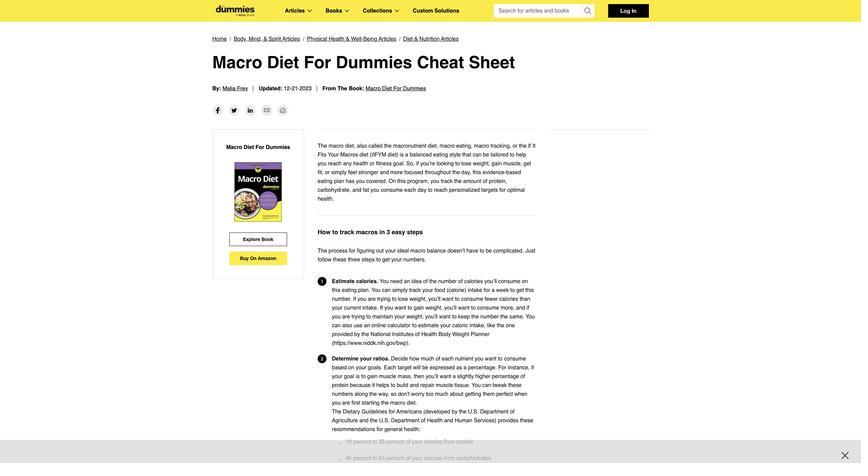 Task type: locate. For each thing, give the bounding box(es) containing it.
by down use in the left of the page
[[354, 331, 360, 337]]

1 horizontal spatial eating
[[342, 287, 357, 293]]

1 horizontal spatial on
[[389, 178, 396, 184]]

macro diet for dummies link
[[366, 86, 426, 92]]

0 horizontal spatial if
[[416, 161, 419, 167]]

the up intake,
[[471, 314, 479, 320]]

based down determine
[[332, 365, 347, 371]]

body, mind, & spirit articles link
[[234, 35, 300, 43]]

2 diet, from the left
[[428, 143, 438, 149]]

1 horizontal spatial lose
[[461, 161, 471, 167]]

the up fits
[[318, 143, 327, 149]]

0 horizontal spatial on
[[348, 365, 354, 371]]

that
[[462, 152, 471, 158]]

your down ideal
[[391, 257, 402, 263]]

calories
[[464, 278, 483, 284], [500, 296, 518, 302], [424, 439, 443, 445], [424, 455, 443, 461]]

percent right 10
[[353, 439, 371, 445]]

the dietary guidelines for americans (developed by the u.s. department of agriculture and the u.s. department of health and human services) provides these recommendations for general health:
[[332, 409, 533, 432]]

0 horizontal spatial muscle
[[379, 373, 396, 379]]

is inside decide how much of each nutrient you want to consume based on your goals. each target will be expressed as a percentage. for instance, if your goal is to gain muscle mass, then you'll want a slightly higher percentage of protein because it helps to build and repair muscle tissue. you can tweak these numbers along the way, so don't worry too much about getting them perfect when you are first starting the macro diet.
[[356, 373, 360, 379]]

1 vertical spatial track
[[340, 228, 354, 236]]

one
[[506, 322, 515, 329]]

0 vertical spatial track
[[441, 178, 453, 184]]

day
[[418, 187, 426, 193]]

2 vertical spatial macro
[[226, 144, 242, 150]]

2 vertical spatial or
[[325, 169, 330, 175]]

are down numbers
[[342, 400, 350, 406]]

on
[[389, 178, 396, 184], [250, 255, 257, 261]]

and
[[380, 169, 389, 175], [352, 187, 361, 193], [516, 305, 525, 311], [410, 382, 419, 388], [359, 418, 369, 424], [444, 418, 453, 424]]

0 horizontal spatial on
[[250, 255, 257, 261]]

& inside physical health & well-being articles link
[[346, 36, 350, 42]]

the for dietary
[[332, 409, 341, 415]]

the up human
[[459, 409, 467, 415]]

of inside the macro diet, also called the macronutrient diet, macro eating, macro tracking, or the if it fits your macros diet (iifym diet) is a balanced eating style that can be tailored to help you reach any health or fitness goal. so, if you're looking to lose weight, gain muscle, get fit, or simply feel stronger and more focused throughout the day, this evidence-based eating plan has you covered. on this program, you track the amount of protein, carbohydrate, and fat you consume each day to reach personalized targets for optimal health.
[[483, 178, 487, 184]]

current
[[344, 305, 361, 311]]

expressed
[[430, 365, 455, 371]]

also inside you need an idea of the number of calories you'll consume on this eating plan. you can simply track your food (calorie) intake for a week to get this number. if you are trying to lose weight, you'll want to consume fewer calories than your current intake. if you want to gain weight, you'll want to consume more, and if you are trying to maintain your weight, you'll want to keep the number the same. you can also use an online calculator to estimate your caloric intake, like the one provided by the national institutes of health body weight planner (https://www.niddk.nih.gov/bwp).
[[342, 322, 352, 329]]

on inside the macro diet, also called the macronutrient diet, macro eating, macro tracking, or the if it fits your macros diet (iifym diet) is a balanced eating style that can be tailored to help you reach any health or fitness goal. so, if you're looking to lose weight, gain muscle, get fit, or simply feel stronger and more focused throughout the day, this evidence-based eating plan has you covered. on this program, you track the amount of protein, carbohydrate, and fat you consume each day to reach personalized targets for optimal health.
[[389, 178, 396, 184]]

by inside the dietary guidelines for americans (developed by the u.s. department of agriculture and the u.s. department of health and human services) provides these recommendations for general health:
[[452, 409, 458, 415]]

help
[[516, 152, 526, 158]]

0 vertical spatial department
[[480, 409, 509, 415]]

1 horizontal spatial by
[[452, 409, 458, 415]]

open article categories image
[[308, 10, 312, 12]]

follow
[[318, 257, 332, 263]]

services)
[[474, 418, 496, 424]]

1 horizontal spatial reach
[[434, 187, 448, 193]]

to down intake
[[471, 305, 476, 311]]

physical health & well-being articles link
[[307, 35, 396, 43]]

you down throughout
[[431, 178, 439, 184]]

explore
[[243, 236, 260, 242]]

diet)
[[388, 152, 398, 158]]

goals.
[[368, 365, 382, 371]]

these inside the dietary guidelines for americans (developed by the u.s. department of agriculture and the u.s. department of health and human services) provides these recommendations for general health:
[[520, 418, 533, 424]]

0 vertical spatial based
[[506, 169, 521, 175]]

2 horizontal spatial or
[[513, 143, 518, 149]]

if down than
[[527, 305, 529, 311]]

want down the expressed on the bottom
[[440, 373, 451, 379]]

out
[[376, 248, 384, 254]]

same.
[[509, 314, 524, 320]]

1 vertical spatial simply
[[392, 287, 408, 293]]

protein up 'carbohydrates'
[[457, 439, 473, 445]]

1 vertical spatial be
[[486, 248, 492, 254]]

gain inside the macro diet, also called the macronutrient diet, macro eating, macro tracking, or the if it fits your macros diet (iifym diet) is a balanced eating style that can be tailored to help you reach any health or fitness goal. so, if you're looking to lose weight, gain muscle, get fit, or simply feel stronger and more focused throughout the day, this evidence-based eating plan has you covered. on this program, you track the amount of protein, carbohydrate, and fat you consume each day to reach personalized targets for optimal health.
[[492, 161, 502, 167]]

for inside decide how much of each nutrient you want to consume based on your goals. each target will be expressed as a percentage. for instance, if your goal is to gain muscle mass, then you'll want a slightly higher percentage of protein because it helps to build and repair muscle tissue. you can tweak these numbers along the way, so don't worry too much about getting them perfect when you are first starting the macro diet.
[[498, 365, 506, 371]]

calories.
[[356, 278, 378, 284]]

lose inside you need an idea of the number of calories you'll consume on this eating plan. you can simply track your food (calorie) intake for a week to get this number. if you are trying to lose weight, you'll want to consume fewer calories than your current intake. if you want to gain weight, you'll want to consume more, and if you are trying to maintain your weight, you'll want to keep the number the same. you can also use an online calculator to estimate your caloric intake, like the one provided by the national institutes of health body weight planner (https://www.niddk.nih.gov/bwp).
[[398, 296, 408, 302]]

and up worry at bottom
[[410, 382, 419, 388]]

decide how much of each nutrient you want to consume based on your goals. each target will be expressed as a percentage. for instance, if your goal is to gain muscle mass, then you'll want a slightly higher percentage of protein because it helps to build and repair muscle tissue. you can tweak these numbers along the way, so don't worry too much about getting them perfect when you are first starting the macro diet.
[[332, 356, 534, 406]]

on inside you need an idea of the number of calories you'll consume on this eating plan. you can simply track your food (calorie) intake for a week to get this number. if you are trying to lose weight, you'll want to consume fewer calories than your current intake. if you want to gain weight, you'll want to consume more, and if you are trying to maintain your weight, you'll want to keep the number the same. you can also use an online calculator to estimate your caloric intake, like the one provided by the national institutes of health body weight planner (https://www.niddk.nih.gov/bwp).
[[522, 278, 528, 284]]

health inside the dietary guidelines for americans (developed by the u.s. department of agriculture and the u.s. department of health and human services) provides these recommendations for general health:
[[427, 418, 443, 424]]

45
[[346, 455, 352, 461]]

2 vertical spatial dummies
[[266, 144, 290, 150]]

based inside decide how much of each nutrient you want to consume based on your goals. each target will be expressed as a percentage. for instance, if your goal is to gain muscle mass, then you'll want a slightly higher percentage of protein because it helps to build and repair muscle tissue. you can tweak these numbers along the way, so don't worry too much about getting them perfect when you are first starting the macro diet.
[[332, 365, 347, 371]]

updated: 12-21-2023
[[259, 86, 312, 92]]

you right fat on the left
[[371, 187, 379, 193]]

amount
[[463, 178, 481, 184]]

malia frey link
[[223, 86, 248, 92]]

1 vertical spatial protein
[[457, 439, 473, 445]]

for left americans
[[389, 409, 395, 415]]

the
[[384, 143, 392, 149], [519, 143, 527, 149], [452, 169, 460, 175], [454, 178, 462, 184], [429, 278, 437, 284], [471, 314, 479, 320], [500, 314, 508, 320], [497, 322, 504, 329], [362, 331, 369, 337], [369, 391, 377, 397], [381, 400, 389, 406], [459, 409, 467, 415], [370, 418, 378, 424]]

also up provided
[[342, 322, 352, 329]]

0 vertical spatial by
[[354, 331, 360, 337]]

book image image
[[235, 162, 282, 222]]

protein
[[332, 382, 349, 388], [457, 439, 473, 445]]

don't
[[398, 391, 410, 397]]

2 from from the top
[[444, 455, 455, 461]]

to up so
[[391, 382, 395, 388]]

1 vertical spatial on
[[348, 365, 354, 371]]

muscle,
[[503, 161, 522, 167]]

1 vertical spatial much
[[435, 391, 448, 397]]

0 horizontal spatial based
[[332, 365, 347, 371]]

& left nutrition
[[414, 36, 418, 42]]

want down the food
[[442, 296, 454, 302]]

be inside decide how much of each nutrient you want to consume based on your goals. each target will be expressed as a percentage. for instance, if your goal is to gain muscle mass, then you'll want a slightly higher percentage of protein because it helps to build and repair muscle tissue. you can tweak these numbers along the way, so don't worry too much about getting them perfect when you are first starting the macro diet.
[[422, 365, 428, 371]]

0 horizontal spatial or
[[325, 169, 330, 175]]

be
[[483, 152, 489, 158], [486, 248, 492, 254], [422, 365, 428, 371]]

2 vertical spatial health
[[427, 418, 443, 424]]

from left 'carbohydrates'
[[444, 455, 455, 461]]

protein up numbers
[[332, 382, 349, 388]]

how to track macros in 3 easy steps
[[318, 228, 423, 236]]

your left goal
[[332, 373, 343, 379]]

0 vertical spatial much
[[421, 356, 434, 362]]

reach
[[328, 161, 342, 167], [434, 187, 448, 193]]

from
[[322, 86, 336, 92]]

12-
[[284, 86, 292, 92]]

the down the way, at the left of the page
[[381, 400, 389, 406]]

calories up "more,"
[[500, 296, 518, 302]]

0 vertical spatial if
[[528, 143, 531, 149]]

2 horizontal spatial eating
[[433, 152, 448, 158]]

0 vertical spatial an
[[404, 278, 410, 284]]

1 vertical spatial are
[[342, 314, 350, 320]]

decide
[[391, 356, 408, 362]]

macro for macro diet for dummies
[[226, 144, 242, 150]]

0 horizontal spatial steps
[[362, 257, 375, 263]]

2 vertical spatial track
[[409, 287, 421, 293]]

mass,
[[398, 373, 412, 379]]

of up targets
[[483, 178, 487, 184]]

institutes
[[392, 331, 414, 337]]

if inside the macro diet, also called the macronutrient diet, macro eating, macro tracking, or the if it fits your macros diet (iifym diet) is a balanced eating style that can be tailored to help you reach any health or fitness goal. so, if you're looking to lose weight, gain muscle, get fit, or simply feel stronger and more focused throughout the day, this evidence-based eating plan has you covered. on this program, you track the amount of protein, carbohydrate, and fat you consume each day to reach personalized targets for optimal health.
[[416, 161, 419, 167]]

more,
[[501, 305, 515, 311]]

if
[[416, 161, 419, 167], [527, 305, 529, 311], [531, 365, 534, 371]]

just
[[525, 248, 535, 254]]

2 vertical spatial these
[[520, 418, 533, 424]]

or up stronger
[[370, 161, 374, 167]]

1 vertical spatial based
[[332, 365, 347, 371]]

1 & from the left
[[264, 36, 267, 42]]

health:
[[404, 426, 420, 432]]

2 vertical spatial get
[[516, 287, 524, 293]]

you'll up the estimate
[[425, 314, 438, 320]]

your down number.
[[332, 305, 343, 311]]

lose down need
[[398, 296, 408, 302]]

number.
[[332, 296, 352, 302]]

in
[[632, 7, 637, 14]]

percent down general
[[386, 439, 404, 445]]

to up percentage
[[498, 356, 503, 362]]

simply up plan
[[331, 169, 347, 175]]

these down process
[[333, 257, 346, 263]]

fit,
[[318, 169, 323, 175]]

a down 'macronutrient'
[[405, 152, 408, 158]]

2 vertical spatial gain
[[367, 373, 378, 379]]

human
[[455, 418, 472, 424]]

eating
[[433, 152, 448, 158], [318, 178, 333, 184], [342, 287, 357, 293]]

the up the food
[[429, 278, 437, 284]]

0 horizontal spatial u.s.
[[379, 418, 390, 424]]

you'll up repair
[[426, 373, 438, 379]]

1 horizontal spatial simply
[[392, 287, 408, 293]]

gain inside decide how much of each nutrient you want to consume based on your goals. each target will be expressed as a percentage. for instance, if your goal is to gain muscle mass, then you'll want a slightly higher percentage of protein because it helps to build and repair muscle tissue. you can tweak these numbers along the way, so don't worry too much about getting them perfect when you are first starting the macro diet.
[[367, 373, 378, 379]]

the inside the macro diet, also called the macronutrient diet, macro eating, macro tracking, or the if it fits your macros diet (iifym diet) is a balanced eating style that can be tailored to help you reach any health or fitness goal. so, if you're looking to lose weight, gain muscle, get fit, or simply feel stronger and more focused throughout the day, this evidence-based eating plan has you covered. on this program, you track the amount of protein, carbohydrate, and fat you consume each day to reach personalized targets for optimal health.
[[318, 143, 327, 149]]

2 & from the left
[[346, 36, 350, 42]]

0 vertical spatial protein
[[332, 382, 349, 388]]

0 horizontal spatial is
[[356, 373, 360, 379]]

you're
[[420, 161, 435, 167]]

covered.
[[366, 178, 387, 184]]

1 vertical spatial or
[[370, 161, 374, 167]]

has
[[346, 178, 355, 184]]

1 horizontal spatial steps
[[407, 228, 423, 236]]

intake.
[[362, 305, 378, 311]]

helps
[[376, 382, 389, 388]]

21-
[[292, 86, 300, 92]]

on down more
[[389, 178, 396, 184]]

35
[[379, 439, 385, 445]]

for inside you need an idea of the number of calories you'll consume on this eating plan. you can simply track your food (calorie) intake for a week to get this number. if you are trying to lose weight, you'll want to consume fewer calories than your current intake. if you want to gain weight, you'll want to consume more, and if you are trying to maintain your weight, you'll want to keep the number the same. you can also use an online calculator to estimate your caloric intake, like the one provided by the national institutes of health body weight planner (https://www.niddk.nih.gov/bwp).
[[484, 287, 490, 293]]

0 vertical spatial lose
[[461, 161, 471, 167]]

by: malia frey
[[212, 86, 248, 92]]

be inside the macro diet, also called the macronutrient diet, macro eating, macro tracking, or the if it fits your macros diet (iifym diet) is a balanced eating style that can be tailored to help you reach any health or fitness goal. so, if you're looking to lose weight, gain muscle, get fit, or simply feel stronger and more focused throughout the day, this evidence-based eating plan has you covered. on this program, you track the amount of protein, carbohydrate, and fat you consume each day to reach personalized targets for optimal health.
[[483, 152, 489, 158]]

0 horizontal spatial much
[[421, 356, 434, 362]]

percentage.
[[468, 365, 497, 371]]

department down americans
[[391, 418, 420, 424]]

on inside decide how much of each nutrient you want to consume based on your goals. each target will be expressed as a percentage. for instance, if your goal is to gain muscle mass, then you'll want a slightly higher percentage of protein because it helps to build and repair muscle tissue. you can tweak these numbers along the way, so don't worry too much about getting them perfect when you are first starting the macro diet.
[[348, 365, 354, 371]]

three
[[348, 257, 360, 263]]

looking
[[437, 161, 454, 167]]

get
[[524, 161, 531, 167], [382, 257, 390, 263], [516, 287, 524, 293]]

you'll down (calorie)
[[444, 305, 457, 311]]

based inside the macro diet, also called the macronutrient diet, macro eating, macro tracking, or the if it fits your macros diet (iifym diet) is a balanced eating style that can be tailored to help you reach any health or fitness goal. so, if you're looking to lose weight, gain muscle, get fit, or simply feel stronger and more focused throughout the day, this evidence-based eating plan has you covered. on this program, you track the amount of protein, carbohydrate, and fat you consume each day to reach personalized targets for optimal health.
[[506, 169, 521, 175]]

1 vertical spatial is
[[356, 373, 360, 379]]

provided
[[332, 331, 353, 337]]

tab list
[[550, 129, 652, 130]]

be left tailored
[[483, 152, 489, 158]]

consume down intake
[[461, 296, 483, 302]]

2 vertical spatial are
[[342, 400, 350, 406]]

is
[[400, 152, 404, 158], [356, 373, 360, 379]]

department up services)
[[480, 409, 509, 415]]

want up calculator
[[395, 305, 406, 311]]

these right provides
[[520, 418, 533, 424]]

1 horizontal spatial track
[[409, 287, 421, 293]]

2 horizontal spatial &
[[414, 36, 418, 42]]

by inside you need an idea of the number of calories you'll consume on this eating plan. you can simply track your food (calorie) intake for a week to get this number. if you are trying to lose weight, you'll want to consume fewer calories than your current intake. if you want to gain weight, you'll want to consume more, and if you are trying to maintain your weight, you'll want to keep the number the same. you can also use an online calculator to estimate your caloric intake, like the one provided by the national institutes of health body weight planner (https://www.niddk.nih.gov/bwp).
[[354, 331, 360, 337]]

an left idea
[[404, 278, 410, 284]]

to down intake.
[[366, 314, 371, 320]]

macros
[[340, 152, 358, 158]]

like
[[487, 322, 495, 329]]

log in link
[[608, 4, 649, 18]]

1 horizontal spatial u.s.
[[468, 409, 479, 415]]

0 horizontal spatial protein
[[332, 382, 349, 388]]

much right too
[[435, 391, 448, 397]]

macro inside decide how much of each nutrient you want to consume based on your goals. each target will be expressed as a percentage. for instance, if your goal is to gain muscle mass, then you'll want a slightly higher percentage of protein because it helps to build and repair muscle tissue. you can tweak these numbers along the way, so don't worry too much about getting them perfect when you are first starting the macro diet.
[[390, 400, 405, 406]]

1 horizontal spatial on
[[522, 278, 528, 284]]

process
[[329, 248, 348, 254]]

amazon
[[258, 255, 276, 261]]

& inside the body, mind, & spirit articles link
[[264, 36, 267, 42]]

on up goal
[[348, 365, 354, 371]]

reach down throughout
[[434, 187, 448, 193]]

0 horizontal spatial eating
[[318, 178, 333, 184]]

these inside decide how much of each nutrient you want to consume based on your goals. each target will be expressed as a percentage. for instance, if your goal is to gain muscle mass, then you'll want a slightly higher percentage of protein because it helps to build and repair muscle tissue. you can tweak these numbers along the way, so don't worry too much about getting them perfect when you are first starting the macro diet.
[[508, 382, 522, 388]]

1 from from the top
[[444, 439, 455, 445]]

you'll up week
[[485, 278, 497, 284]]

2 vertical spatial if
[[380, 305, 383, 311]]

1 horizontal spatial &
[[346, 36, 350, 42]]

1 vertical spatial if
[[527, 305, 529, 311]]

calories down 10 percent to 35 percent of your calories from protein
[[424, 455, 443, 461]]

than
[[520, 296, 530, 302]]

1 horizontal spatial diet,
[[428, 143, 438, 149]]

the process for figuring out your ideal macro balance doesn't have to be complicated. just follow these three steps to get your numbers.
[[318, 248, 535, 263]]

much right how
[[421, 356, 434, 362]]

solutions
[[435, 8, 459, 14]]

lose inside the macro diet, also called the macronutrient diet, macro eating, macro tracking, or the if it fits your macros diet (iifym diet) is a balanced eating style that can be tailored to help you reach any health or fitness goal. so, if you're looking to lose weight, gain muscle, get fit, or simply feel stronger and more focused throughout the day, this evidence-based eating plan has you covered. on this program, you track the amount of protein, carbohydrate, and fat you consume each day to reach personalized targets for optimal health.
[[461, 161, 471, 167]]

1 vertical spatial steps
[[362, 257, 375, 263]]

1 vertical spatial by
[[452, 409, 458, 415]]

is right diet)
[[400, 152, 404, 158]]

1 vertical spatial trying
[[352, 314, 365, 320]]

2 horizontal spatial gain
[[492, 161, 502, 167]]

0 horizontal spatial diet,
[[345, 143, 355, 149]]

1 vertical spatial these
[[508, 382, 522, 388]]

10 percent to 35 percent of your calories from protein
[[346, 439, 473, 445]]

steps inside the process for figuring out your ideal macro balance doesn't have to be complicated. just follow these three steps to get your numbers.
[[362, 257, 375, 263]]

macro up your
[[329, 143, 344, 149]]

too
[[426, 391, 434, 397]]

the up agriculture
[[332, 409, 341, 415]]

2 vertical spatial eating
[[342, 287, 357, 293]]

3 & from the left
[[414, 36, 418, 42]]

can right that
[[473, 152, 482, 158]]

0 horizontal spatial by
[[354, 331, 360, 337]]

by up human
[[452, 409, 458, 415]]

0 horizontal spatial track
[[340, 228, 354, 236]]

1 horizontal spatial based
[[506, 169, 521, 175]]

you'll down the food
[[428, 296, 441, 302]]

the inside the dietary guidelines for americans (developed by the u.s. department of agriculture and the u.s. department of health and human services) provides these recommendations for general health:
[[332, 409, 341, 415]]

macro diet for dummies cheat sheet
[[212, 52, 515, 72]]

from for carbohydrates
[[444, 455, 455, 461]]

get up than
[[516, 287, 524, 293]]

1 vertical spatial if
[[353, 296, 356, 302]]

a inside the macro diet, also called the macronutrient diet, macro eating, macro tracking, or the if it fits your macros diet (iifym diet) is a balanced eating style that can be tailored to help you reach any health or fitness goal. so, if you're looking to lose weight, gain muscle, get fit, or simply feel stronger and more focused throughout the day, this evidence-based eating plan has you covered. on this program, you track the amount of protein, carbohydrate, and fat you consume each day to reach personalized targets for optimal health.
[[405, 152, 408, 158]]

are
[[368, 296, 376, 302], [342, 314, 350, 320], [342, 400, 350, 406]]

body
[[439, 331, 451, 337]]

0 vertical spatial from
[[444, 439, 455, 445]]

0 vertical spatial on
[[389, 178, 396, 184]]

2 horizontal spatial if
[[528, 143, 531, 149]]

these inside the process for figuring out your ideal macro balance doesn't have to be complicated. just follow these three steps to get your numbers.
[[333, 257, 346, 263]]

consume inside decide how much of each nutrient you want to consume based on your goals. each target will be expressed as a percentage. for instance, if your goal is to gain muscle mass, then you'll want a slightly higher percentage of protein because it helps to build and repair muscle tissue. you can tweak these numbers along the way, so don't worry too much about getting them perfect when you are first starting the macro diet.
[[504, 356, 526, 362]]

track down idea
[[409, 287, 421, 293]]

0 horizontal spatial simply
[[331, 169, 347, 175]]

each inside the macro diet, also called the macronutrient diet, macro eating, macro tracking, or the if it fits your macros diet (iifym diet) is a balanced eating style that can be tailored to help you reach any health or fitness goal. so, if you're looking to lose weight, gain muscle, get fit, or simply feel stronger and more focused throughout the day, this evidence-based eating plan has you covered. on this program, you track the amount of protein, carbohydrate, and fat you consume each day to reach personalized targets for optimal health.
[[404, 187, 416, 193]]

nutrient
[[455, 356, 473, 362]]

2 vertical spatial if
[[531, 365, 534, 371]]

of down health:
[[406, 439, 410, 445]]

diet, up macros
[[345, 143, 355, 149]]

1 horizontal spatial protein
[[457, 439, 473, 445]]

lose up day,
[[461, 161, 471, 167]]

to left 65
[[373, 455, 377, 461]]

1 vertical spatial u.s.
[[379, 418, 390, 424]]

if inside the macro diet, also called the macronutrient diet, macro eating, macro tracking, or the if it fits your macros diet (iifym diet) is a balanced eating style that can be tailored to help you reach any health or fitness goal. so, if you're looking to lose weight, gain muscle, get fit, or simply feel stronger and more focused throughout the day, this evidence-based eating plan has you covered. on this program, you track the amount of protein, carbohydrate, and fat you consume each day to reach personalized targets for optimal health.
[[528, 143, 531, 149]]

the inside the process for figuring out your ideal macro balance doesn't have to be complicated. just follow these three steps to get your numbers.
[[318, 248, 327, 254]]

higher
[[475, 373, 490, 379]]

0 vertical spatial be
[[483, 152, 489, 158]]

0 vertical spatial steps
[[407, 228, 423, 236]]

muscle up about
[[436, 382, 453, 388]]

0 vertical spatial dummies
[[336, 52, 412, 72]]

for inside the macro diet, also called the macronutrient diet, macro eating, macro tracking, or the if it fits your macros diet (iifym diet) is a balanced eating style that can be tailored to help you reach any health or fitness goal. so, if you're looking to lose weight, gain muscle, get fit, or simply feel stronger and more focused throughout the day, this evidence-based eating plan has you covered. on this program, you track the amount of protein, carbohydrate, and fat you consume each day to reach personalized targets for optimal health.
[[499, 187, 506, 193]]

consume inside the macro diet, also called the macronutrient diet, macro eating, macro tracking, or the if it fits your macros diet (iifym diet) is a balanced eating style that can be tailored to help you reach any health or fitness goal. so, if you're looking to lose weight, gain muscle, get fit, or simply feel stronger and more focused throughout the day, this evidence-based eating plan has you covered. on this program, you track the amount of protein, carbohydrate, and fat you consume each day to reach personalized targets for optimal health.
[[381, 187, 403, 193]]

0 horizontal spatial each
[[404, 187, 416, 193]]

repair
[[420, 382, 434, 388]]

(iifym
[[370, 152, 386, 158]]

articles
[[285, 8, 305, 14], [282, 36, 300, 42], [379, 36, 396, 42], [441, 36, 459, 42]]

on for how to track macros in 3 easy steps
[[522, 278, 528, 284]]

0 vertical spatial if
[[416, 161, 419, 167]]

track left macros
[[340, 228, 354, 236]]

this
[[473, 169, 481, 175], [397, 178, 406, 184], [332, 287, 340, 293], [525, 287, 534, 293]]

dummies for macro diet for dummies
[[266, 144, 290, 150]]

muscle down the each
[[379, 373, 396, 379]]

general
[[384, 426, 403, 432]]

health.
[[318, 196, 334, 202]]

group
[[494, 4, 595, 18]]

simply down need
[[392, 287, 408, 293]]

0 vertical spatial or
[[513, 143, 518, 149]]

0 vertical spatial are
[[368, 296, 376, 302]]

0 vertical spatial on
[[522, 278, 528, 284]]

home
[[212, 36, 227, 42]]

1 vertical spatial reach
[[434, 187, 448, 193]]

0 horizontal spatial &
[[264, 36, 267, 42]]

each left "day"
[[404, 187, 416, 193]]

gain up the estimate
[[414, 305, 424, 311]]

0 vertical spatial is
[[400, 152, 404, 158]]

you'll inside decide how much of each nutrient you want to consume based on your goals. each target will be expressed as a percentage. for instance, if your goal is to gain muscle mass, then you'll want a slightly higher percentage of protein because it helps to build and repair muscle tissue. you can tweak these numbers along the way, so don't worry too much about getting them perfect when you are first starting the macro diet.
[[426, 373, 438, 379]]

can up them
[[482, 382, 491, 388]]

1 horizontal spatial if
[[527, 305, 529, 311]]

gain
[[492, 161, 502, 167], [414, 305, 424, 311], [367, 373, 378, 379]]

1 vertical spatial gain
[[414, 305, 424, 311]]

1 vertical spatial lose
[[398, 296, 408, 302]]

0 vertical spatial simply
[[331, 169, 347, 175]]

log
[[620, 7, 630, 14]]

these up when
[[508, 382, 522, 388]]

for
[[499, 187, 506, 193], [349, 248, 355, 254], [484, 287, 490, 293], [389, 409, 395, 415], [377, 426, 383, 432]]

number up like
[[480, 314, 499, 320]]

0 vertical spatial each
[[404, 187, 416, 193]]

health inside you need an idea of the number of calories you'll consume on this eating plan. you can simply track your food (calorie) intake for a week to get this number. if you are trying to lose weight, you'll want to consume fewer calories than your current intake. if you want to gain weight, you'll want to consume more, and if you are trying to maintain your weight, you'll want to keep the number the same. you can also use an online calculator to estimate your caloric intake, like the one provided by the national institutes of health body weight planner (https://www.niddk.nih.gov/bwp).
[[421, 331, 437, 337]]

on up than
[[522, 278, 528, 284]]

1 vertical spatial macro
[[366, 86, 381, 92]]



Task type: describe. For each thing, give the bounding box(es) containing it.
cookie consent banner dialog
[[0, 439, 861, 463]]

of down (developed
[[421, 418, 426, 424]]

the down "more,"
[[500, 314, 508, 320]]

you right plan.
[[371, 287, 381, 293]]

easy
[[392, 228, 405, 236]]

fits
[[318, 152, 326, 158]]

it
[[533, 143, 536, 149]]

tissue.
[[455, 382, 470, 388]]

estimate
[[332, 278, 355, 284]]

3
[[387, 228, 390, 236]]

and left fat on the left
[[352, 187, 361, 193]]

simply inside the macro diet, also called the macronutrient diet, macro eating, macro tracking, or the if it fits your macros diet (iifym diet) is a balanced eating style that can be tailored to help you reach any health or fitness goal. so, if you're looking to lose weight, gain muscle, get fit, or simply feel stronger and more focused throughout the day, this evidence-based eating plan has you covered. on this program, you track the amount of protein, carbohydrate, and fat you consume each day to reach personalized targets for optimal health.
[[331, 169, 347, 175]]

to up because
[[361, 373, 366, 379]]

collections
[[363, 8, 392, 14]]

a right as
[[464, 365, 467, 371]]

and down "guidelines"
[[359, 418, 369, 424]]

determine your ratios.
[[332, 356, 391, 362]]

get inside the process for figuring out your ideal macro balance doesn't have to be complicated. just follow these three steps to get your numbers.
[[382, 257, 390, 263]]

of up the expressed on the bottom
[[436, 356, 440, 362]]

macros
[[356, 228, 378, 236]]

you need an idea of the number of calories you'll consume on this eating plan. you can simply track your food (calorie) intake for a week to get this number. if you are trying to lose weight, you'll want to consume fewer calories than your current intake. if you want to gain weight, you'll want to consume more, and if you are trying to maintain your weight, you'll want to keep the number the same. you can also use an online calculator to estimate your caloric intake, like the one provided by the national institutes of health body weight planner (https://www.niddk.nih.gov/bwp).
[[332, 278, 535, 346]]

of down instance, on the bottom right of page
[[521, 373, 525, 379]]

by:
[[212, 86, 221, 92]]

goal.
[[393, 161, 405, 167]]

this down more
[[397, 178, 406, 184]]

body, mind, & spirit articles
[[234, 36, 300, 42]]

instance,
[[508, 365, 530, 371]]

1 horizontal spatial department
[[480, 409, 509, 415]]

the up diet)
[[384, 143, 392, 149]]

if inside decide how much of each nutrient you want to consume based on your goals. each target will be expressed as a percentage. for instance, if your goal is to gain muscle mass, then you'll want a slightly higher percentage of protein because it helps to build and repair muscle tissue. you can tweak these numbers along the way, so don't worry too much about getting them perfect when you are first starting the macro diet.
[[531, 365, 534, 371]]

want up keep
[[458, 305, 470, 311]]

stronger
[[358, 169, 378, 175]]

can down need
[[382, 287, 391, 293]]

national
[[371, 331, 391, 337]]

(https://www.niddk.nih.gov/bwp).
[[332, 340, 410, 346]]

figuring
[[357, 248, 375, 254]]

macro for macro diet for dummies cheat sheet
[[212, 52, 262, 72]]

custom solutions link
[[413, 6, 459, 15]]

custom
[[413, 8, 433, 14]]

track inside the macro diet, also called the macronutrient diet, macro eating, macro tracking, or the if it fits your macros diet (iifym diet) is a balanced eating style that can be tailored to help you reach any health or fitness goal. so, if you're looking to lose weight, gain muscle, get fit, or simply feel stronger and more focused throughout the day, this evidence-based eating plan has you covered. on this program, you track the amount of protein, carbohydrate, and fat you consume each day to reach personalized targets for optimal health.
[[441, 178, 453, 184]]

guidelines
[[362, 409, 387, 415]]

sheet
[[469, 52, 515, 72]]

them
[[483, 391, 495, 397]]

the left day,
[[452, 169, 460, 175]]

45 percent to 65 percent of your calories from carbohydrates
[[346, 455, 491, 461]]

1 horizontal spatial trying
[[377, 296, 391, 302]]

week
[[496, 287, 509, 293]]

calories up intake
[[464, 278, 483, 284]]

0 horizontal spatial trying
[[352, 314, 365, 320]]

articles right being
[[379, 36, 396, 42]]

0 vertical spatial muscle
[[379, 373, 396, 379]]

each inside decide how much of each nutrient you want to consume based on your goals. each target will be expressed as a percentage. for instance, if your goal is to gain muscle mass, then you'll want a slightly higher percentage of protein because it helps to build and repair muscle tissue. you can tweak these numbers along the way, so don't worry too much about getting them perfect when you are first starting the macro diet.
[[442, 356, 454, 362]]

0 vertical spatial eating
[[433, 152, 448, 158]]

to up muscle,
[[510, 152, 515, 158]]

this up number.
[[332, 287, 340, 293]]

worry
[[411, 391, 425, 397]]

get inside the macro diet, also called the macronutrient diet, macro eating, macro tracking, or the if it fits your macros diet (iifym diet) is a balanced eating style that can be tailored to help you reach any health or fitness goal. so, if you're looking to lose weight, gain muscle, get fit, or simply feel stronger and more focused throughout the day, this evidence-based eating plan has you covered. on this program, you track the amount of protein, carbohydrate, and fat you consume each day to reach personalized targets for optimal health.
[[524, 161, 531, 167]]

so
[[391, 391, 396, 397]]

to left keep
[[452, 314, 457, 320]]

0 horizontal spatial reach
[[328, 161, 342, 167]]

and left human
[[444, 418, 453, 424]]

& inside diet & nutrition articles link
[[414, 36, 418, 42]]

is inside the macro diet, also called the macronutrient diet, macro eating, macro tracking, or the if it fits your macros diet (iifym diet) is a balanced eating style that can be tailored to help you reach any health or fitness goal. so, if you're looking to lose weight, gain muscle, get fit, or simply feel stronger and more focused throughout the day, this evidence-based eating plan has you covered. on this program, you track the amount of protein, carbohydrate, and fat you consume each day to reach personalized targets for optimal health.
[[400, 152, 404, 158]]

maintain
[[372, 314, 393, 320]]

in
[[380, 228, 385, 236]]

ratios.
[[373, 356, 390, 362]]

2023
[[300, 86, 312, 92]]

articles right nutrition
[[441, 36, 459, 42]]

along
[[355, 391, 368, 397]]

malia
[[223, 86, 236, 92]]

physical
[[307, 36, 327, 42]]

this up amount
[[473, 169, 481, 175]]

the up (https://www.niddk.nih.gov/bwp). at the left bottom
[[362, 331, 369, 337]]

your up calculator
[[394, 314, 405, 320]]

for up 35
[[377, 426, 383, 432]]

agriculture
[[332, 418, 358, 424]]

1 horizontal spatial muscle
[[436, 382, 453, 388]]

want up percentage. at the bottom right of page
[[485, 356, 496, 362]]

any
[[343, 161, 352, 167]]

if inside you need an idea of the number of calories you'll consume on this eating plan. you can simply track your food (calorie) intake for a week to get this number. if you are trying to lose weight, you'll want to consume fewer calories than your current intake. if you want to gain weight, you'll want to consume more, and if you are trying to maintain your weight, you'll want to keep the number the same. you can also use an online calculator to estimate your caloric intake, like the one provided by the national institutes of health body weight planner (https://www.niddk.nih.gov/bwp).
[[527, 305, 529, 311]]

to up calculator
[[408, 305, 412, 311]]

need
[[390, 278, 402, 284]]

of up provides
[[510, 409, 515, 415]]

calories down the dietary guidelines for americans (developed by the u.s. department of agriculture and the u.s. department of health and human services) provides these recommendations for general health:
[[424, 439, 443, 445]]

dummies for macro diet for dummies cheat sheet
[[336, 52, 412, 72]]

books
[[326, 8, 342, 14]]

can inside the macro diet, also called the macronutrient diet, macro eating, macro tracking, or the if it fits your macros diet (iifym diet) is a balanced eating style that can be tailored to help you reach any health or fitness goal. so, if you're looking to lose weight, gain muscle, get fit, or simply feel stronger and more focused throughout the day, this evidence-based eating plan has you covered. on this program, you track the amount of protein, carbohydrate, and fat you consume each day to reach personalized targets for optimal health.
[[473, 152, 482, 158]]

0 vertical spatial u.s.
[[468, 409, 479, 415]]

be inside the process for figuring out your ideal macro balance doesn't have to be complicated. just follow these three steps to get your numbers.
[[486, 248, 492, 254]]

the down "guidelines"
[[370, 418, 378, 424]]

feel
[[348, 169, 357, 175]]

to left 35
[[373, 439, 377, 445]]

you up the maintain at the left bottom of the page
[[384, 305, 393, 311]]

program,
[[407, 178, 429, 184]]

track inside you need an idea of the number of calories you'll consume on this eating plan. you can simply track your food (calorie) intake for a week to get this number. if you are trying to lose weight, you'll want to consume fewer calories than your current intake. if you want to gain weight, you'll want to consume more, and if you are trying to maintain your weight, you'll want to keep the number the same. you can also use an online calculator to estimate your caloric intake, like the one provided by the national institutes of health body weight planner (https://www.niddk.nih.gov/bwp).
[[409, 287, 421, 293]]

and inside decide how much of each nutrient you want to consume based on your goals. each target will be expressed as a percentage. for instance, if your goal is to gain muscle mass, then you'll want a slightly higher percentage of protein because it helps to build and repair muscle tissue. you can tweak these numbers along the way, so don't worry too much about getting them perfect when you are first starting the macro diet.
[[410, 382, 419, 388]]

nutrition
[[419, 36, 440, 42]]

gain inside you need an idea of the number of calories you'll consume on this eating plan. you can simply track your food (calorie) intake for a week to get this number. if you are trying to lose weight, you'll want to consume fewer calories than your current intake. if you want to gain weight, you'll want to consume more, and if you are trying to maintain your weight, you'll want to keep the number the same. you can also use an online calculator to estimate your caloric intake, like the one provided by the national institutes of health body weight planner (https://www.niddk.nih.gov/bwp).
[[414, 305, 424, 311]]

macro inside the process for figuring out your ideal macro balance doesn't have to be complicated. just follow these three steps to get your numbers.
[[410, 248, 425, 254]]

the right like
[[497, 322, 504, 329]]

your down determine your ratios. at the left of the page
[[356, 365, 366, 371]]

your right out
[[385, 248, 396, 254]]

explore book
[[243, 236, 273, 242]]

it
[[372, 382, 375, 388]]

consume up week
[[498, 278, 520, 284]]

doesn't
[[448, 248, 465, 254]]

your up goals.
[[360, 356, 372, 362]]

carbohydrates
[[457, 455, 491, 461]]

on for the process for figuring out your ideal macro balance doesn't have to be complicated. just follow these three steps to get your numbers.
[[348, 365, 354, 371]]

to right how
[[332, 228, 338, 236]]

provides
[[498, 418, 519, 424]]

the for process
[[318, 248, 327, 254]]

eating inside you need an idea of the number of calories you'll consume on this eating plan. you can simply track your food (calorie) intake for a week to get this number. if you are trying to lose weight, you'll want to consume fewer calories than your current intake. if you want to gain weight, you'll want to consume more, and if you are trying to maintain your weight, you'll want to keep the number the same. you can also use an online calculator to estimate your caloric intake, like the one provided by the national institutes of health body weight planner (https://www.niddk.nih.gov/bwp).
[[342, 287, 357, 293]]

your down health:
[[412, 439, 423, 445]]

percent right 65
[[386, 455, 404, 461]]

more
[[390, 169, 403, 175]]

of down the estimate
[[415, 331, 420, 337]]

macronutrient
[[393, 143, 426, 149]]

percent right 45
[[353, 455, 371, 461]]

of down 10 percent to 35 percent of your calories from protein
[[406, 455, 410, 461]]

consume down fewer
[[477, 305, 499, 311]]

logo image
[[212, 5, 258, 16]]

the down it
[[369, 391, 377, 397]]

idea
[[411, 278, 422, 284]]

& for well-
[[346, 36, 350, 42]]

1 vertical spatial department
[[391, 418, 420, 424]]

for inside the process for figuring out your ideal macro balance doesn't have to be complicated. just follow these three steps to get your numbers.
[[349, 248, 355, 254]]

macro up style
[[440, 143, 455, 149]]

custom solutions
[[413, 8, 459, 14]]

to right "day"
[[428, 187, 432, 193]]

to down need
[[392, 296, 397, 302]]

can inside decide how much of each nutrient you want to consume based on your goals. each target will be expressed as a percentage. for instance, if your goal is to gain muscle mass, then you'll want a slightly higher percentage of protein because it helps to build and repair muscle tissue. you can tweak these numbers along the way, so don't worry too much about getting them perfect when you are first starting the macro diet.
[[482, 382, 491, 388]]

articles right the spirit
[[282, 36, 300, 42]]

complicated.
[[493, 248, 524, 254]]

how
[[410, 356, 420, 362]]

Search for articles and books text field
[[494, 4, 582, 18]]

you up percentage. at the bottom right of page
[[475, 356, 484, 362]]

target
[[398, 365, 412, 371]]

the macro diet, also called the macronutrient diet, macro eating, macro tracking, or the if it fits your macros diet (iifym diet) is a balanced eating style that can be tailored to help you reach any health or fitness goal. so, if you're looking to lose weight, gain muscle, get fit, or simply feel stronger and more focused throughout the day, this evidence-based eating plan has you covered. on this program, you track the amount of protein, carbohydrate, and fat you consume each day to reach personalized targets for optimal health.
[[318, 143, 536, 202]]

estimate
[[418, 322, 439, 329]]

1 horizontal spatial an
[[404, 278, 410, 284]]

recommendations
[[332, 426, 375, 432]]

spirit
[[269, 36, 281, 42]]

your
[[328, 152, 339, 158]]

balanced
[[410, 152, 432, 158]]

0 horizontal spatial an
[[364, 322, 370, 329]]

from the book: macro diet for dummies
[[322, 86, 426, 92]]

of up (calorie)
[[458, 278, 463, 284]]

to right have
[[480, 248, 484, 254]]

this up than
[[525, 287, 534, 293]]

because
[[350, 382, 371, 388]]

weight, inside the macro diet, also called the macronutrient diet, macro eating, macro tracking, or the if it fits your macros diet (iifym diet) is a balanced eating style that can be tailored to help you reach any health or fitness goal. so, if you're looking to lose weight, gain muscle, get fit, or simply feel stronger and more focused throughout the day, this evidence-based eating plan has you covered. on this program, you track the amount of protein, carbohydrate, and fat you consume each day to reach personalized targets for optimal health.
[[473, 161, 490, 167]]

from for protein
[[444, 439, 455, 445]]

1 vertical spatial on
[[250, 255, 257, 261]]

also inside the macro diet, also called the macronutrient diet, macro eating, macro tracking, or the if it fits your macros diet (iifym diet) is a balanced eating style that can be tailored to help you reach any health or fitness goal. so, if you're looking to lose weight, gain muscle, get fit, or simply feel stronger and more focused throughout the day, this evidence-based eating plan has you covered. on this program, you track the amount of protein, carbohydrate, and fat you consume each day to reach personalized targets for optimal health.
[[357, 143, 367, 149]]

are inside decide how much of each nutrient you want to consume based on your goals. each target will be expressed as a percentage. for instance, if your goal is to gain muscle mass, then you'll want a slightly higher percentage of protein because it helps to build and repair muscle tissue. you can tweak these numbers along the way, so don't worry too much about getting them perfect when you are first starting the macro diet.
[[342, 400, 350, 406]]

you down plan.
[[358, 296, 366, 302]]

to right week
[[510, 287, 515, 293]]

protein inside decide how much of each nutrient you want to consume based on your goals. each target will be expressed as a percentage. for instance, if your goal is to gain muscle mass, then you'll want a slightly higher percentage of protein because it helps to build and repair muscle tissue. you can tweak these numbers along the way, so don't worry too much about getting them perfect when you are first starting the macro diet.
[[332, 382, 349, 388]]

your left the food
[[423, 287, 433, 293]]

buy on amazon link
[[229, 252, 287, 265]]

(calorie)
[[447, 287, 466, 293]]

tweak
[[493, 382, 507, 388]]

buy
[[240, 255, 249, 261]]

diet & nutrition articles link
[[403, 35, 459, 43]]

macro diet for dummies
[[226, 144, 290, 150]]

simply inside you need an idea of the number of calories you'll consume on this eating plan. you can simply track your food (calorie) intake for a week to get this number. if you are trying to lose weight, you'll want to consume fewer calories than your current intake. if you want to gain weight, you'll want to consume more, and if you are trying to maintain your weight, you'll want to keep the number the same. you can also use an online calculator to estimate your caloric intake, like the one provided by the national institutes of health body weight planner (https://www.niddk.nih.gov/bwp).
[[392, 287, 408, 293]]

estimate calories.
[[332, 278, 380, 284]]

cheat
[[417, 52, 464, 72]]

to down (calorie)
[[455, 296, 460, 302]]

1 vertical spatial dummies
[[403, 86, 426, 92]]

a inside you need an idea of the number of calories you'll consume on this eating plan. you can simply track your food (calorie) intake for a week to get this number. if you are trying to lose weight, you'll want to consume fewer calories than your current intake. if you want to gain weight, you'll want to consume more, and if you are trying to maintain your weight, you'll want to keep the number the same. you can also use an online calculator to estimate your caloric intake, like the one provided by the national institutes of health body weight planner (https://www.niddk.nih.gov/bwp).
[[492, 287, 495, 293]]

to left the estimate
[[412, 322, 417, 329]]

1 diet, from the left
[[345, 143, 355, 149]]

percentage
[[492, 373, 519, 379]]

the right the from
[[338, 86, 347, 92]]

0 vertical spatial health
[[329, 36, 344, 42]]

1 horizontal spatial if
[[380, 305, 383, 311]]

articles left open article categories icon
[[285, 8, 305, 14]]

the up help
[[519, 143, 527, 149]]

and inside you need an idea of the number of calories you'll consume on this eating plan. you can simply track your food (calorie) intake for a week to get this number. if you are trying to lose weight, you'll want to consume fewer calories than your current intake. if you want to gain weight, you'll want to consume more, and if you are trying to maintain your weight, you'll want to keep the number the same. you can also use an online calculator to estimate your caloric intake, like the one provided by the national institutes of health body weight planner (https://www.niddk.nih.gov/bwp).
[[516, 305, 525, 311]]

you down fits
[[318, 161, 326, 167]]

a left slightly
[[453, 373, 456, 379]]

you right same.
[[526, 314, 535, 320]]

the for macro
[[318, 143, 327, 149]]

and down fitness on the left top of the page
[[380, 169, 389, 175]]

get inside you need an idea of the number of calories you'll consume on this eating plan. you can simply track your food (calorie) intake for a week to get this number. if you are trying to lose weight, you'll want to consume fewer calories than your current intake. if you want to gain weight, you'll want to consume more, and if you are trying to maintain your weight, you'll want to keep the number the same. you can also use an online calculator to estimate your caloric intake, like the one provided by the national institutes of health body weight planner (https://www.niddk.nih.gov/bwp).
[[516, 287, 524, 293]]

0 vertical spatial number
[[438, 278, 457, 284]]

1 horizontal spatial number
[[480, 314, 499, 320]]

open book categories image
[[345, 10, 349, 12]]

to down style
[[455, 161, 460, 167]]

you right has
[[356, 178, 365, 184]]

physical health & well-being articles
[[307, 36, 396, 42]]

the up personalized on the right
[[454, 178, 462, 184]]

your down 10 percent to 35 percent of your calories from protein
[[412, 455, 423, 461]]

log in
[[620, 7, 637, 14]]

open collections list image
[[395, 10, 399, 12]]

& for spirit
[[264, 36, 267, 42]]

slightly
[[457, 373, 474, 379]]

online
[[372, 322, 386, 329]]

you inside decide how much of each nutrient you want to consume based on your goals. each target will be expressed as a percentage. for instance, if your goal is to gain muscle mass, then you'll want a slightly higher percentage of protein because it helps to build and repair muscle tissue. you can tweak these numbers along the way, so don't worry too much about getting them perfect when you are first starting the macro diet.
[[472, 382, 481, 388]]

macro right eating,
[[474, 143, 489, 149]]

diet.
[[407, 400, 417, 406]]

getting
[[465, 391, 481, 397]]

intake
[[468, 287, 482, 293]]

you left need
[[380, 278, 389, 284]]

so,
[[406, 161, 415, 167]]

to down out
[[376, 257, 381, 263]]

evidence-
[[483, 169, 506, 175]]

frey
[[237, 86, 248, 92]]

you down number.
[[332, 314, 341, 320]]

when
[[515, 391, 527, 397]]

you down numbers
[[332, 400, 341, 406]]

targets
[[481, 187, 498, 193]]

build
[[397, 382, 408, 388]]



Task type: vqa. For each thing, say whether or not it's contained in the screenshot.
Technology Articles link
no



